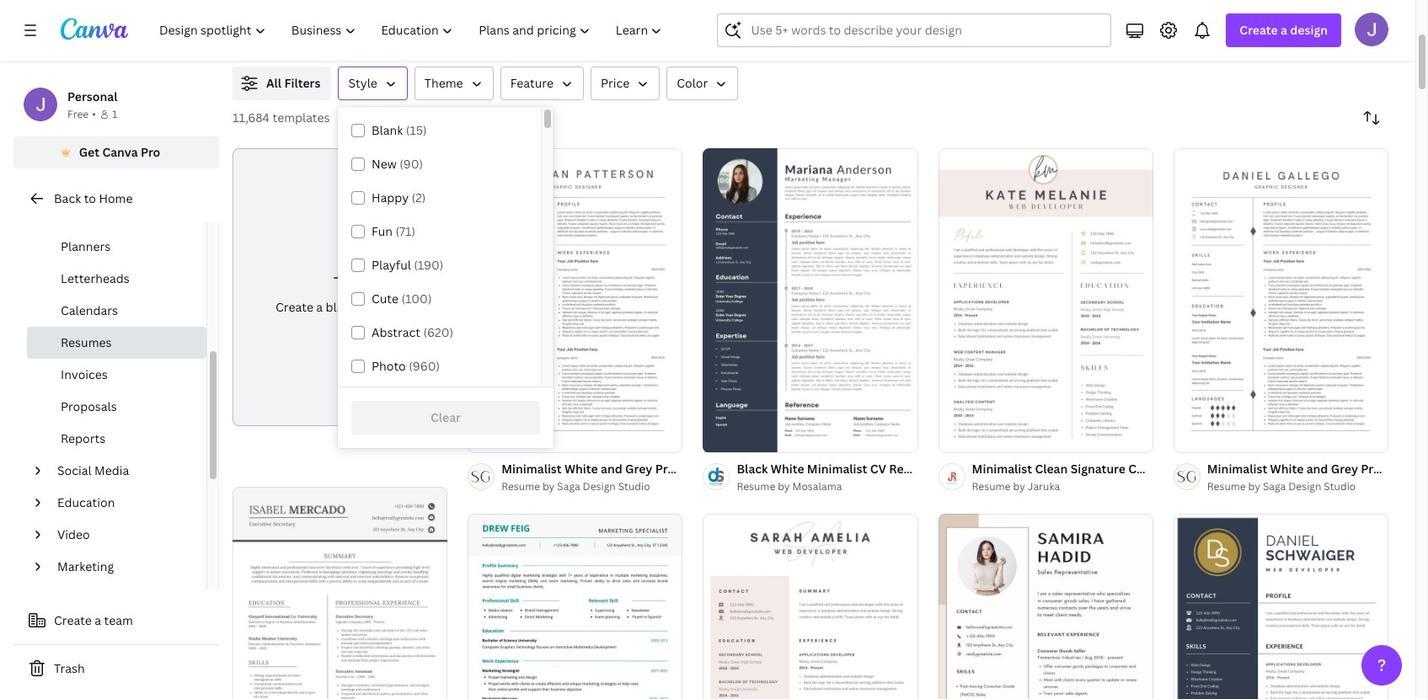 Task type: locate. For each thing, give the bounding box(es) containing it.
cv inside the minimalist clean signature cv resume resume by jaruka
[[1129, 461, 1145, 477]]

minimalist inside black white minimalist cv resume resume by mosalama
[[807, 461, 868, 477]]

0 horizontal spatial a
[[95, 613, 101, 629]]

minimalist
[[502, 461, 562, 477], [807, 461, 868, 477], [972, 461, 1033, 477], [1208, 461, 1268, 477]]

professiona
[[1362, 461, 1429, 477]]

1 horizontal spatial create
[[276, 299, 313, 315]]

elegant minimalist cv resume image
[[703, 514, 918, 700]]

white for black white minimalist cv resume
[[771, 461, 805, 477]]

abstract (620)
[[372, 324, 454, 341]]

by inside "minimalist white and grey professiona resume by saga design studio"
[[1249, 480, 1261, 494]]

Search search field
[[751, 14, 1101, 46]]

create left "design"
[[1240, 22, 1278, 38]]

get canva pro
[[79, 144, 160, 160]]

3 minimalist from the left
[[972, 461, 1033, 477]]

1 horizontal spatial cv
[[1129, 461, 1145, 477]]

letterheads
[[61, 271, 130, 287]]

2 horizontal spatial create
[[1240, 22, 1278, 38]]

1 horizontal spatial white
[[771, 461, 805, 477]]

2 minimalist white and grey professional resume image from the left
[[1174, 148, 1389, 452]]

design down minimalist white and grey professiona link
[[1289, 480, 1322, 494]]

clean
[[1035, 461, 1068, 477]]

2 white from the left
[[771, 461, 805, 477]]

1 grey from the left
[[625, 461, 653, 477]]

and inside "minimalist white and grey professiona resume by saga design studio"
[[1307, 461, 1329, 477]]

0 horizontal spatial design
[[583, 480, 616, 494]]

jaruka
[[1028, 480, 1060, 494]]

a inside create a design dropdown button
[[1281, 22, 1288, 38]]

1 vertical spatial a
[[316, 299, 323, 315]]

2 resume by saga design studio link from the left
[[1208, 479, 1389, 496]]

gray and white simple clean resume image
[[233, 487, 448, 700]]

1 left of
[[1186, 432, 1191, 445]]

1 minimalist from the left
[[502, 461, 562, 477]]

1 resume by saga design studio link from the left
[[502, 479, 683, 496]]

1 horizontal spatial studio
[[1324, 480, 1356, 494]]

neutral professional sales representative resume image
[[939, 514, 1154, 700]]

minimalist for minimalist clean signature cv resume
[[972, 461, 1033, 477]]

create a design button
[[1227, 13, 1342, 47]]

color button
[[667, 67, 739, 100]]

1 design from the left
[[583, 480, 616, 494]]

2 minimalist from the left
[[807, 461, 868, 477]]

3 white from the left
[[1271, 461, 1304, 477]]

playful (190)
[[372, 257, 444, 273]]

0 horizontal spatial white
[[565, 461, 598, 477]]

0 horizontal spatial create
[[54, 613, 92, 629]]

white for minimalist white and grey professiona
[[1271, 461, 1304, 477]]

4 minimalist from the left
[[1208, 461, 1268, 477]]

0 horizontal spatial grey
[[625, 461, 653, 477]]

design
[[583, 480, 616, 494], [1289, 480, 1322, 494]]

minimalist white and grey professiona resume by saga design studio
[[1208, 461, 1429, 494]]

by inside black white minimalist cv resume resume by mosalama
[[778, 480, 790, 494]]

design inside 'minimalist white and grey professional resume resume by saga design studio'
[[583, 480, 616, 494]]

grey
[[625, 461, 653, 477], [1331, 461, 1359, 477]]

minimalist white and grey professional resume link
[[502, 460, 775, 479]]

resume by saga design studio link
[[502, 479, 683, 496], [1208, 479, 1389, 496]]

free
[[67, 107, 89, 121]]

1 horizontal spatial resume by saga design studio link
[[1208, 479, 1389, 496]]

studio down minimalist white and grey professiona link
[[1324, 480, 1356, 494]]

1 horizontal spatial design
[[1289, 480, 1322, 494]]

saga down minimalist white and grey professiona link
[[1263, 480, 1286, 494]]

and left professional
[[601, 461, 623, 477]]

by inside 'minimalist white and grey professional resume resume by saga design studio'
[[543, 480, 555, 494]]

2 horizontal spatial a
[[1281, 22, 1288, 38]]

1 studio from the left
[[618, 480, 650, 494]]

canva
[[102, 144, 138, 160]]

0 vertical spatial a
[[1281, 22, 1288, 38]]

minimalist white and grey professional resume resume by saga design studio
[[502, 461, 775, 494]]

gray gold clean cv resume image
[[1174, 514, 1389, 700]]

abstract
[[372, 324, 421, 341]]

2 studio from the left
[[1324, 480, 1356, 494]]

minimalist inside 'minimalist white and grey professional resume resume by saga design studio'
[[502, 461, 562, 477]]

calendars
[[61, 303, 118, 319]]

create
[[1240, 22, 1278, 38], [276, 299, 313, 315], [54, 613, 92, 629]]

black white minimalist cv resume link
[[737, 460, 935, 479]]

2 vertical spatial a
[[95, 613, 101, 629]]

create for create a blank resume
[[276, 299, 313, 315]]

and left professiona
[[1307, 461, 1329, 477]]

proposals
[[61, 399, 117, 415]]

0 horizontal spatial studio
[[618, 480, 650, 494]]

a inside 'create a team' 'button'
[[95, 613, 101, 629]]

resume inside "minimalist white and grey professiona resume by saga design studio"
[[1208, 480, 1246, 494]]

studio down minimalist white and grey professional resume link
[[618, 480, 650, 494]]

0 vertical spatial create
[[1240, 22, 1278, 38]]

design
[[1291, 22, 1328, 38]]

0 horizontal spatial 1
[[112, 107, 117, 121]]

black white minimalist cv resume resume by mosalama
[[737, 461, 935, 494]]

and inside 'minimalist white and grey professional resume resume by saga design studio'
[[601, 461, 623, 477]]

resume inside "link"
[[360, 299, 405, 315]]

trash
[[54, 661, 85, 677]]

by
[[543, 480, 555, 494], [778, 480, 790, 494], [1013, 480, 1026, 494], [1249, 480, 1261, 494]]

(90)
[[400, 156, 423, 172]]

0 vertical spatial 1
[[112, 107, 117, 121]]

white blue modern clean professional marketing resume image
[[468, 514, 683, 700]]

resume
[[360, 299, 405, 315], [729, 461, 775, 477], [889, 461, 935, 477], [1148, 461, 1193, 477], [502, 480, 540, 494], [737, 480, 776, 494], [972, 480, 1011, 494], [1208, 480, 1246, 494]]

a left team at bottom
[[95, 613, 101, 629]]

resume by saga design studio link for professiona
[[1208, 479, 1389, 496]]

1 of 3 link
[[1174, 148, 1389, 453]]

grey left professiona
[[1331, 461, 1359, 477]]

create a blank resume
[[276, 299, 405, 315]]

0 horizontal spatial saga
[[557, 480, 580, 494]]

graphs link
[[27, 199, 206, 231]]

0 horizontal spatial and
[[601, 461, 623, 477]]

cv
[[870, 461, 887, 477], [1129, 461, 1145, 477]]

reports link
[[27, 423, 206, 455]]

by inside the minimalist clean signature cv resume resume by jaruka
[[1013, 480, 1026, 494]]

white inside black white minimalist cv resume resume by mosalama
[[771, 461, 805, 477]]

1 horizontal spatial 1
[[1186, 432, 1191, 445]]

cv up the 'resume by mosalama' link
[[870, 461, 887, 477]]

11,684 templates
[[233, 110, 330, 126]]

0 horizontal spatial cv
[[870, 461, 887, 477]]

price
[[601, 75, 630, 91]]

marketing
[[57, 559, 114, 575]]

media
[[94, 463, 129, 479]]

minimalist white and grey professional resume image
[[468, 148, 683, 452], [1174, 148, 1389, 452]]

1 vertical spatial create
[[276, 299, 313, 315]]

grey left professional
[[625, 461, 653, 477]]

a left blank
[[316, 299, 323, 315]]

back
[[54, 190, 81, 206]]

create for create a team
[[54, 613, 92, 629]]

saga
[[557, 480, 580, 494], [1263, 480, 1286, 494]]

create a team
[[54, 613, 133, 629]]

2 by from the left
[[778, 480, 790, 494]]

white inside "minimalist white and grey professiona resume by saga design studio"
[[1271, 461, 1304, 477]]

(100)
[[402, 291, 432, 307]]

video
[[57, 527, 90, 543]]

signature
[[1071, 461, 1126, 477]]

2 cv from the left
[[1129, 461, 1145, 477]]

saga down minimalist white and grey professional resume link
[[557, 480, 580, 494]]

1 minimalist white and grey professional resume image from the left
[[468, 148, 683, 452]]

style button
[[338, 67, 408, 100]]

invoices
[[61, 367, 108, 383]]

create left blank
[[276, 299, 313, 315]]

minimalist inside the minimalist clean signature cv resume resume by jaruka
[[972, 461, 1033, 477]]

a for design
[[1281, 22, 1288, 38]]

planners link
[[27, 231, 206, 263]]

1 horizontal spatial minimalist white and grey professional resume image
[[1174, 148, 1389, 452]]

proposals link
[[27, 391, 206, 423]]

2 vertical spatial create
[[54, 613, 92, 629]]

4 by from the left
[[1249, 480, 1261, 494]]

1 right •
[[112, 107, 117, 121]]

11,684
[[233, 110, 270, 126]]

2 grey from the left
[[1331, 461, 1359, 477]]

•
[[92, 107, 96, 121]]

create inside 'button'
[[54, 613, 92, 629]]

education
[[57, 495, 115, 511]]

top level navigation element
[[148, 13, 677, 47]]

cv for signature
[[1129, 461, 1145, 477]]

minimalist for minimalist white and grey professiona
[[1208, 461, 1268, 477]]

2 and from the left
[[1307, 461, 1329, 477]]

resume by saga design studio link for professional
[[502, 479, 683, 496]]

minimalist clean signature cv resume image
[[939, 148, 1154, 452]]

team
[[104, 613, 133, 629]]

design down minimalist white and grey professional resume link
[[583, 480, 616, 494]]

create inside "link"
[[276, 299, 313, 315]]

theme
[[425, 75, 463, 91]]

white inside 'minimalist white and grey professional resume resume by saga design studio'
[[565, 461, 598, 477]]

1 white from the left
[[565, 461, 598, 477]]

blank (15)
[[372, 122, 427, 138]]

photo
[[372, 358, 406, 374]]

a left "design"
[[1281, 22, 1288, 38]]

white
[[565, 461, 598, 477], [771, 461, 805, 477], [1271, 461, 1304, 477]]

minimalist inside "minimalist white and grey professiona resume by saga design studio"
[[1208, 461, 1268, 477]]

create inside dropdown button
[[1240, 22, 1278, 38]]

and for professiona
[[1307, 461, 1329, 477]]

1 of 3
[[1186, 432, 1210, 445]]

1 by from the left
[[543, 480, 555, 494]]

0 horizontal spatial resume by saga design studio link
[[502, 479, 683, 496]]

studio
[[618, 480, 650, 494], [1324, 480, 1356, 494]]

cv right signature
[[1129, 461, 1145, 477]]

studio inside "minimalist white and grey professiona resume by saga design studio"
[[1324, 480, 1356, 494]]

by for black white minimalist cv resume
[[778, 480, 790, 494]]

clear button
[[351, 401, 540, 435]]

grey inside 'minimalist white and grey professional resume resume by saga design studio'
[[625, 461, 653, 477]]

1 horizontal spatial a
[[316, 299, 323, 315]]

1 horizontal spatial grey
[[1331, 461, 1359, 477]]

0 horizontal spatial minimalist white and grey professional resume image
[[468, 148, 683, 452]]

pro
[[141, 144, 160, 160]]

1 vertical spatial 1
[[1186, 432, 1191, 445]]

grey inside "minimalist white and grey professiona resume by saga design studio"
[[1331, 461, 1359, 477]]

1 saga from the left
[[557, 480, 580, 494]]

reports
[[61, 431, 106, 447]]

2 horizontal spatial white
[[1271, 461, 1304, 477]]

cv inside black white minimalist cv resume resume by mosalama
[[870, 461, 887, 477]]

minimalist for minimalist white and grey professional resume
[[502, 461, 562, 477]]

grey for professiona
[[1331, 461, 1359, 477]]

1 horizontal spatial and
[[1307, 461, 1329, 477]]

2 design from the left
[[1289, 480, 1322, 494]]

None search field
[[718, 13, 1112, 47]]

social media
[[57, 463, 129, 479]]

1 cv from the left
[[870, 461, 887, 477]]

1 and from the left
[[601, 461, 623, 477]]

grey for professional
[[625, 461, 653, 477]]

3 by from the left
[[1013, 480, 1026, 494]]

back to home
[[54, 190, 133, 206]]

1 horizontal spatial saga
[[1263, 480, 1286, 494]]

fun
[[372, 223, 393, 239]]

2 saga from the left
[[1263, 480, 1286, 494]]

a for team
[[95, 613, 101, 629]]

back to home link
[[13, 182, 219, 216]]

a inside create a blank resume element
[[316, 299, 323, 315]]

get
[[79, 144, 99, 160]]

create left team at bottom
[[54, 613, 92, 629]]



Task type: vqa. For each thing, say whether or not it's contained in the screenshot.
the 'Minimalist' corresponding to Minimalist White and Grey Professional Resume
yes



Task type: describe. For each thing, give the bounding box(es) containing it.
studio inside 'minimalist white and grey professional resume resume by saga design studio'
[[618, 480, 650, 494]]

theme button
[[415, 67, 494, 100]]

templates
[[273, 110, 330, 126]]

resume by jaruka link
[[972, 479, 1154, 496]]

create a blank resume element
[[233, 148, 448, 427]]

saga inside 'minimalist white and grey professional resume resume by saga design studio'
[[557, 480, 580, 494]]

(620)
[[424, 324, 454, 341]]

of
[[1193, 432, 1202, 445]]

happy
[[372, 190, 409, 206]]

minimalist white and grey professional resume image for minimalist white and grey professional resume
[[468, 148, 683, 452]]

1 for 1 of 3
[[1186, 432, 1191, 445]]

blank
[[326, 299, 357, 315]]

get canva pro button
[[13, 137, 219, 169]]

create a blank resume link
[[233, 148, 448, 427]]

photo (960)
[[372, 358, 440, 374]]

education link
[[51, 487, 196, 519]]

(190)
[[414, 257, 444, 273]]

3
[[1204, 432, 1210, 445]]

social media link
[[51, 455, 196, 487]]

minimalist white and grey professional resume image for minimalist white and grey professiona
[[1174, 148, 1389, 452]]

design inside "minimalist white and grey professiona resume by saga design studio"
[[1289, 480, 1322, 494]]

happy (2)
[[372, 190, 426, 206]]

trash link
[[13, 652, 219, 686]]

minimalist clean signature cv resume link
[[972, 460, 1193, 479]]

create a design
[[1240, 22, 1328, 38]]

professional
[[656, 461, 727, 477]]

personal
[[67, 88, 118, 105]]

a for blank
[[316, 299, 323, 315]]

and for professional
[[601, 461, 623, 477]]

graphs
[[61, 206, 102, 223]]

1 for 1
[[112, 107, 117, 121]]

all filters
[[266, 75, 321, 91]]

cv for minimalist
[[870, 461, 887, 477]]

free •
[[67, 107, 96, 121]]

letterheads link
[[27, 263, 206, 295]]

black white minimalist cv resume image
[[703, 148, 918, 452]]

minimalist white and grey professiona link
[[1208, 460, 1429, 479]]

by for minimalist white and grey professiona
[[1249, 480, 1261, 494]]

fun (71)
[[372, 223, 415, 239]]

planners
[[61, 239, 111, 255]]

playful
[[372, 257, 411, 273]]

filters
[[284, 75, 321, 91]]

new (90)
[[372, 156, 423, 172]]

minimalist clean signature cv resume resume by jaruka
[[972, 461, 1193, 494]]

calendars link
[[27, 295, 206, 327]]

(15)
[[406, 122, 427, 138]]

by for minimalist clean signature cv resume
[[1013, 480, 1026, 494]]

create a team button
[[13, 604, 219, 638]]

feature button
[[500, 67, 584, 100]]

cute
[[372, 291, 399, 307]]

new
[[372, 156, 397, 172]]

feature
[[510, 75, 554, 91]]

(2)
[[412, 190, 426, 206]]

all
[[266, 75, 282, 91]]

cute (100)
[[372, 291, 432, 307]]

resumes
[[61, 335, 112, 351]]

clear
[[431, 410, 461, 426]]

saga inside "minimalist white and grey professiona resume by saga design studio"
[[1263, 480, 1286, 494]]

resume by mosalama link
[[737, 479, 918, 496]]

all filters button
[[233, 67, 332, 100]]

black
[[737, 461, 768, 477]]

(960)
[[409, 358, 440, 374]]

to
[[84, 190, 96, 206]]

blank
[[372, 122, 403, 138]]

white for minimalist white and grey professional resume
[[565, 461, 598, 477]]

social
[[57, 463, 92, 479]]

video link
[[51, 519, 196, 551]]

jacob simon image
[[1355, 13, 1389, 46]]

style
[[348, 75, 377, 91]]

price button
[[591, 67, 660, 100]]

Sort by button
[[1355, 101, 1389, 135]]

invoices link
[[27, 359, 206, 391]]

marketing link
[[51, 551, 196, 583]]

color
[[677, 75, 708, 91]]

(71)
[[396, 223, 415, 239]]

home
[[99, 190, 133, 206]]

create for create a design
[[1240, 22, 1278, 38]]

mosalama
[[793, 480, 842, 494]]



